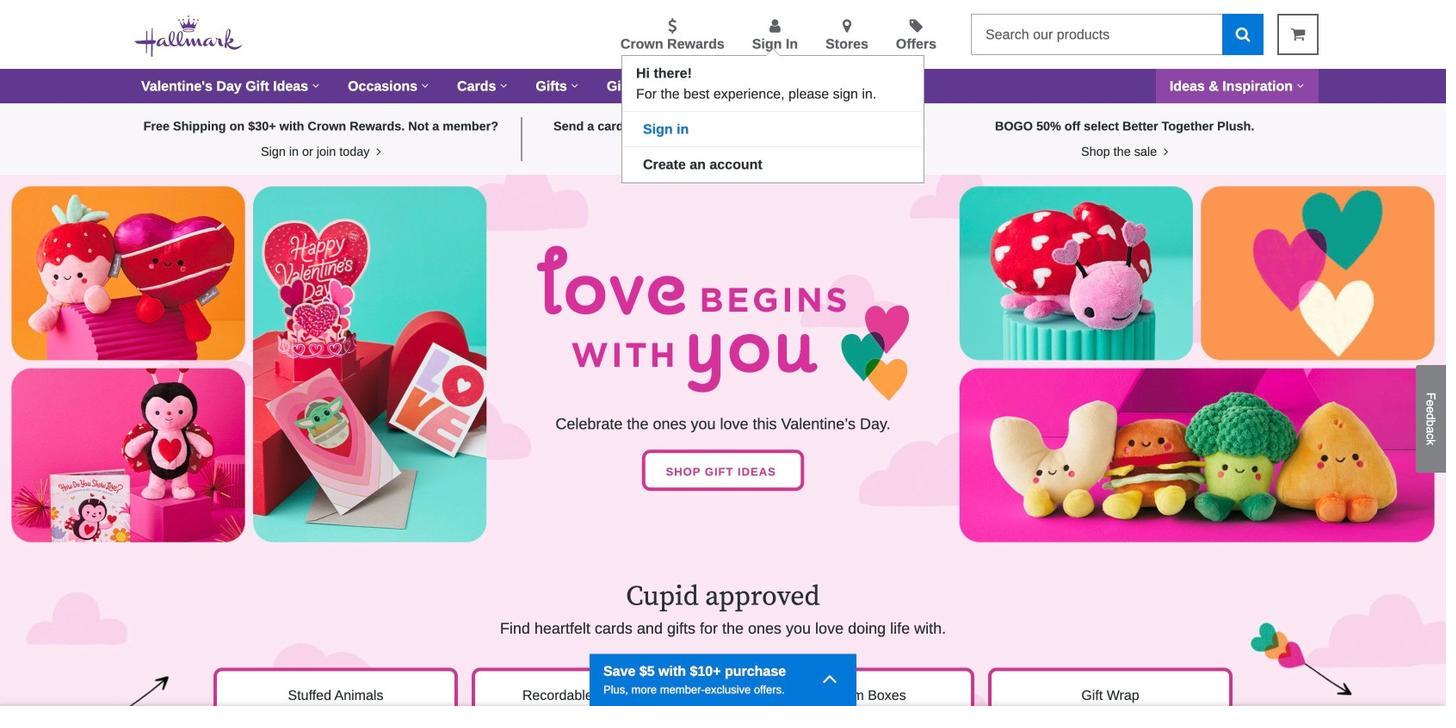 Task type: describe. For each thing, give the bounding box(es) containing it.
Search our products search field
[[971, 14, 1223, 55]]

0 vertical spatial menu
[[270, 15, 957, 54]]

hallmark image
[[134, 15, 243, 57]]

none search field inside banner
[[971, 14, 1264, 55]]

menu bar inside banner
[[127, 69, 1319, 103]]

1 vertical spatial banner
[[207, 580, 1240, 640]]

0 vertical spatial banner
[[0, 0, 1447, 183]]



Task type: vqa. For each thing, say whether or not it's contained in the screenshot.
"Valentine's Day cards" image at the bottom of the page
no



Task type: locate. For each thing, give the bounding box(es) containing it.
search image
[[1236, 26, 1251, 42]]

None search field
[[971, 14, 1264, 55]]

cupid approved image
[[0, 553, 1447, 706]]

menu
[[270, 15, 957, 54], [623, 112, 924, 183]]

region
[[0, 553, 1447, 706]]

main content
[[0, 103, 1447, 706]]

icon image
[[373, 146, 381, 158], [789, 146, 797, 158], [1161, 146, 1169, 158], [822, 666, 838, 690]]

menu bar
[[127, 69, 1319, 103]]

1 vertical spatial menu
[[623, 112, 924, 183]]

shopping cart image
[[1291, 26, 1306, 42]]

banner
[[0, 0, 1447, 183], [207, 580, 1240, 640]]

images of valentine's day better togethers, cards, and plushes on a light pink background with clouds image
[[0, 175, 1447, 553]]



